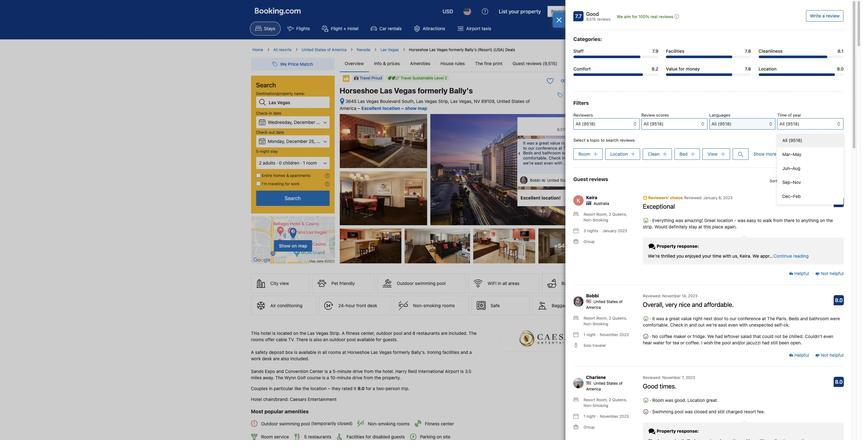 Task type: describe. For each thing, give the bounding box(es) containing it.
las up show
[[416, 99, 424, 104]]

0 horizontal spatial location
[[311, 386, 327, 392]]

times.
[[660, 383, 677, 390]]

for inside no coffee maker or fridge. we had leftover salad that could not be chilled. couldn't even hear water for tea or coffee. i wish the pool and/or jacuzzi had still been open.
[[666, 340, 672, 346]]

facilities 7.8 meter
[[666, 56, 752, 58]]

mar–may
[[783, 152, 802, 157]]

solo traveler
[[584, 344, 607, 348]]

destination/property name:
[[256, 91, 305, 96]]

1 vertical spatial minute
[[337, 375, 351, 381]]

the inside everything was amazing! great location - was easy to walk from there to anything on the strip. would definitely stay at this place again.
[[827, 218, 834, 223]]

choice
[[671, 196, 683, 200]]

not helpful button for second the helpful button from the top
[[816, 352, 844, 359]]

2 helpful button from the top
[[789, 352, 810, 359]]

all (9518) button for review scores
[[642, 118, 708, 130]]

scored 10 element
[[834, 197, 845, 207]]

wifi in all areas button
[[469, 274, 540, 294]]

las right 3645
[[358, 99, 365, 104]]

response: for charlene
[[678, 429, 699, 434]]

night inside search section
[[260, 149, 270, 154]]

1 horizontal spatial –
[[358, 106, 360, 111]]

value for it was a great value right next door to our conference at the paris. beds and bathroom were comfortable. check in and out we're east even with …
[[550, 141, 561, 146]]

front
[[357, 303, 366, 309]]

airport taxis
[[467, 26, 492, 31]]

the up there
[[300, 331, 306, 336]]

map inside search section
[[298, 243, 307, 249]]

0 vertical spatial also
[[314, 337, 322, 343]]

list your property link
[[495, 4, 545, 19]]

view
[[708, 151, 718, 157]]

group for keira
[[584, 240, 595, 244]]

· swimming pool was closed and still charged resort fee.
[[649, 409, 766, 415]]

jun–aug
[[783, 166, 801, 171]]

we inside button
[[617, 14, 623, 19]]

languages
[[710, 113, 731, 118]]

+
[[344, 26, 347, 31]]

good 9,515 reviews for bottom rated good element
[[557, 122, 582, 132]]

wednesday, december 20, 2023
[[268, 120, 335, 125]]

united up location!
[[548, 178, 559, 183]]

parking
[[420, 435, 436, 440]]

not for second the helpful button from the top
[[822, 353, 829, 358]]

good for bottom rated good element
[[569, 122, 582, 127]]

miles
[[251, 375, 262, 381]]

for inside this hotel is located on the las vegas strip. a fitness center, outdoor pool and 8 restaurants are included. the rooms offer cable tv. there is also an outdoor pool available for guests. a safety deposit box is available in all rooms at horseshoe las vegas formerly bally's. ironing facilities and a work desk are also included. sands expo and convention center is a 5-minute drive from the hotel. harry reid international airport is 3.5 miles away. the wynn golf course is a 10-minute drive from the property.
[[376, 337, 382, 343]]

night for good times.
[[587, 415, 596, 419]]

response: for keira
[[678, 244, 699, 249]]

8.1
[[838, 48, 844, 54]]

select
[[574, 138, 586, 143]]

strip,
[[439, 99, 450, 104]]

vegas left boulevard
[[366, 99, 379, 104]]

out inside search section
[[269, 130, 275, 135]]

states inside united states of america link
[[315, 47, 326, 52]]

1 helpful button from the top
[[789, 271, 810, 277]]

1 vertical spatial a
[[251, 350, 254, 355]]

of inside united states of america link
[[327, 47, 331, 52]]

solo
[[584, 344, 592, 348]]

las up boulevard
[[380, 86, 393, 95]]

0 horizontal spatial your
[[509, 9, 520, 14]]

scored 9.0 element
[[584, 193, 595, 203]]

next for unexpected
[[704, 316, 713, 322]]

out for it was a great value right next door to our conference at the paris. beds and bathroom were comfortable. check in and out we're east even with …
[[575, 156, 582, 161]]

vegas up the 'an'
[[316, 331, 329, 336]]

1 vertical spatial or
[[681, 340, 685, 346]]

9,515 for bottom rated good element
[[557, 127, 567, 132]]

helpful for 1st the helpful button
[[794, 271, 810, 276]]

for left two-
[[366, 386, 372, 392]]

value for money 7.8 meter
[[666, 73, 752, 76]]

horseshoe for horseshoe las vegas formerly bally's
[[340, 86, 379, 95]]

1 horizontal spatial available
[[357, 337, 375, 343]]

the left "hotel."
[[375, 369, 382, 374]]

check for it was a great value right next door to our conference at the paris. beds and bathroom were comfortable. check in and out we're east even with …
[[549, 156, 561, 161]]

comfortable. for it was a great value right next door to our conference at the paris. beds and bathroom were comfortable. check in and out we're east even with …
[[523, 156, 548, 161]]

pool inside no coffee maker or fridge. we had leftover salad that could not be chilled. couldn't even hear water for tea or coffee. i wish the pool and/or jacuzzi had still been open.
[[722, 340, 731, 346]]

0 horizontal spatial are
[[273, 356, 280, 362]]

with for unexpected
[[740, 323, 748, 328]]

states inside 3645 las vegas boulevard south, las vegas strip, las vegas, nv 89109, united states of america
[[512, 99, 525, 104]]

reviewers' choice
[[648, 196, 683, 200]]

for inside button
[[632, 14, 638, 19]]

was inside it was a great value right next door to our conference at the paris. beds and bathroom were comfortable. check in and out we're east even with unexpected self-ck.
[[657, 316, 665, 322]]

work inside search section
[[291, 182, 300, 186]]

we're thrilled you enjoyed your time with us, keira. we appr… continue reading
[[648, 254, 809, 259]]

1 vertical spatial outdoor
[[330, 337, 346, 343]]

united down "flights"
[[302, 47, 314, 52]]

formerly for horseshoe las vegas formerly bally's
[[418, 86, 448, 95]]

horseshoe las vegas formerly bally's (resort) (usa) deals link
[[409, 47, 516, 52]]

1 vertical spatial hotel
[[251, 397, 262, 402]]

a inside button
[[823, 13, 825, 18]]

1 inside button
[[303, 160, 305, 166]]

value
[[666, 66, 678, 72]]

not helpful for 1st the helpful button
[[820, 271, 844, 276]]

on inside search section
[[292, 243, 297, 249]]

reviews inside button
[[659, 14, 674, 19]]

room inside list of reviews region
[[653, 398, 665, 403]]

to for everything was amazing! great location - was easy to walk from there to anything on the strip. would definitely stay at this place again.
[[758, 218, 762, 223]]

like
[[295, 386, 302, 392]]

1 horizontal spatial excellent
[[521, 195, 541, 201]]

1 horizontal spatial or
[[688, 334, 692, 339]]

december for wednesday,
[[294, 120, 315, 125]]

pool up guests.
[[394, 331, 403, 336]]

caesars entertainment image
[[520, 331, 583, 347]]

– excellent location – show map
[[358, 106, 428, 111]]

1 horizontal spatial january
[[704, 196, 718, 200]]

of inside 3645 las vegas boulevard south, las vegas strip, las vegas, nv 89109, united states of america
[[526, 99, 530, 104]]

money
[[686, 66, 700, 72]]

car
[[380, 26, 387, 31]]

continue reading link
[[774, 253, 809, 260]]

dec–feb
[[783, 194, 801, 199]]

for right value
[[679, 66, 685, 72]]

0 horizontal spatial smoking
[[379, 421, 396, 427]]

0 vertical spatial drive
[[353, 369, 363, 374]]

las up there
[[308, 331, 315, 336]]

vegas,
[[459, 99, 473, 104]]

no coffee maker or fridge. we had leftover salad that could not be chilled. couldn't even hear water for tea or coffee. i wish the pool and/or jacuzzi had still been open.
[[643, 334, 834, 346]]

reviewers'
[[649, 196, 670, 200]]

0 horizontal spatial had
[[716, 334, 723, 339]]

+54 photos
[[555, 243, 585, 249]]

2 horizontal spatial location
[[759, 66, 777, 72]]

las right strip,
[[451, 99, 458, 104]]

0 vertical spatial reviewed:
[[684, 196, 703, 200]]

9.0 for location
[[837, 66, 844, 72]]

1 night · november 2023 for good times.
[[584, 415, 629, 419]]

info
[[374, 61, 382, 66]]

1 horizontal spatial a
[[342, 331, 345, 336]]

outdoor for outdoor swimming pool (temporarily closed)
[[261, 421, 278, 427]]

is down center
[[322, 375, 326, 381]]

the up two-
[[375, 375, 381, 381]]

is right there
[[309, 337, 313, 343]]

our for …
[[528, 146, 535, 151]]

our for unexpected
[[730, 316, 737, 322]]

next image
[[595, 152, 599, 156]]

vegas up house
[[437, 47, 448, 52]]

been
[[780, 340, 790, 346]]

location!
[[542, 195, 561, 201]]

2 inside button
[[259, 160, 262, 166]]

and left 8 at the left bottom
[[404, 331, 412, 336]]

0 horizontal spatial excellent
[[362, 106, 382, 111]]

1 vertical spatial non-
[[368, 421, 379, 427]]

all (9518) up mar–may
[[783, 138, 803, 143]]

night for overall, very nice and affordable.
[[587, 333, 596, 338]]

was inside it was a great value right next door to our conference at the paris. beds and bathroom were comfortable. check in and out we're east even with …
[[527, 141, 535, 146]]

there
[[296, 337, 308, 343]]

2 horizontal spatial –
[[401, 106, 404, 111]]

facilities for facilities
[[666, 48, 685, 54]]

nights
[[587, 229, 599, 234]]

room for room
[[579, 151, 591, 157]]

all for review scores
[[644, 121, 649, 127]]

united down charlene
[[594, 381, 606, 386]]

the inside it was a great value right next door to our conference at the paris. beds and bathroom were comfortable. check in and out we're east even with …
[[564, 146, 571, 151]]

valign  initial image
[[342, 75, 350, 82]]

check for it was a great value right next door to our conference at the paris. beds and bathroom were comfortable. check in and out we're east even with unexpected self-ck.
[[671, 323, 684, 328]]

in inside it was a great value right next door to our conference at the paris. beds and bathroom were comfortable. check in and out we're east even with …
[[562, 156, 566, 161]]

coffee
[[660, 334, 673, 339]]

+54
[[555, 243, 565, 249]]

las up 'info & prices'
[[381, 47, 387, 52]]

vegas up prices
[[388, 47, 399, 52]]

horseshoe inside this hotel is located on the las vegas strip. a fitness center, outdoor pool and 8 restaurants are included. the rooms offer cable tv. there is also an outdoor pool available for guests. a safety deposit box is available in all rooms at horseshoe las vegas formerly bally's. ironing facilities and a work desk are also included. sands expo and convention center is a 5-minute drive from the hotel. harry reid international airport is 3.5 miles away. the wynn golf course is a 10-minute drive from the property.
[[348, 350, 370, 355]]

it for it was a great value right next door to our conference at the paris. beds and bathroom were comfortable. check in and out we're east even with …
[[523, 141, 526, 146]]

you
[[677, 254, 684, 259]]

keira
[[587, 195, 598, 200]]

review
[[642, 113, 655, 118]]

december for monday,
[[286, 139, 308, 144]]

reviews left (9,515)
[[526, 61, 542, 66]]

reviews left by:
[[779, 179, 793, 184]]

and right nice
[[692, 301, 703, 309]]

reviews right sign in link
[[597, 17, 611, 22]]

scored 7.7 element for the top rated good element
[[574, 11, 584, 21]]

definitely
[[669, 224, 688, 230]]

hotel
[[261, 331, 271, 336]]

horseshoe las vegas formerly bally's (resort) (usa) deals
[[409, 47, 516, 52]]

(9518) inside the all (9518) link
[[789, 138, 803, 143]]

and right facilities
[[461, 350, 469, 355]]

non-smoking rooms inside button
[[413, 303, 455, 309]]

swimming for outdoor swimming pool (temporarily closed)
[[279, 421, 300, 427]]

for inside search section
[[285, 182, 290, 186]]

good 9,515 reviews for the top rated good element
[[587, 11, 611, 22]]

0 vertical spatial included.
[[449, 331, 468, 336]]

list of reviews region
[[570, 187, 848, 441]]

overall, very nice and affordable.
[[643, 301, 734, 309]]

reviews up 'keira'
[[590, 177, 609, 182]]

for left disabled
[[366, 435, 372, 440]]

all (9518) for languages
[[712, 121, 732, 127]]

paris. for …
[[572, 146, 583, 151]]

on inside this hotel is located on the las vegas strip. a fitness center, outdoor pool and 8 restaurants are included. the rooms offer cable tv. there is also an outdoor pool available for guests. a safety deposit box is available in all rooms at horseshoe las vegas formerly bally's. ironing facilities and a work desk are also included. sands expo and convention center is a 5-minute drive from the hotel. harry reid international airport is 3.5 miles away. the wynn golf course is a 10-minute drive from the property.
[[293, 331, 299, 336]]

room service
[[261, 435, 289, 440]]

0 vertical spatial are
[[441, 331, 448, 336]]

smoking inside button
[[424, 303, 441, 309]]

the fine print link
[[470, 55, 508, 72]]

in inside this hotel is located on the las vegas strip. a fitness center, outdoor pool and 8 restaurants are included. the rooms offer cable tv. there is also an outdoor pool available for guests. a safety deposit box is available in all rooms at horseshoe las vegas formerly bally's. ironing facilities and a work desk are also included. sands expo and convention center is a 5-minute drive from the hotel. harry reid international airport is 3.5 miles away. the wynn golf course is a 10-minute drive from the property.
[[318, 350, 321, 355]]

popular
[[265, 409, 284, 415]]

sort reviews by:
[[770, 179, 799, 184]]

and up fridge.
[[690, 323, 697, 328]]

the right like
[[303, 386, 309, 392]]

real
[[651, 14, 658, 19]]

is right center
[[325, 369, 328, 374]]

register
[[551, 9, 569, 14]]

show for show more
[[754, 151, 765, 157]]

person
[[386, 386, 400, 392]]

away.
[[263, 375, 274, 381]]

las up the amenities
[[430, 47, 436, 52]]

search inside search button
[[285, 196, 301, 201]]

1 vertical spatial restaurants
[[308, 435, 332, 440]]

1 horizontal spatial 2
[[445, 76, 447, 80]]

outdoor swimming pool (temporarily closed)
[[261, 421, 353, 427]]

work inside this hotel is located on the las vegas strip. a fitness center, outdoor pool and 8 restaurants are included. the rooms offer cable tv. there is also an outdoor pool available for guests. a safety deposit box is available in all rooms at horseshoe las vegas formerly bally's. ironing facilities and a work desk are also included. sands expo and convention center is a 5-minute drive from the hotel. harry reid international airport is 3.5 miles away. the wynn golf course is a 10-minute drive from the property.
[[251, 356, 261, 362]]

list
[[499, 9, 508, 14]]

nv
[[474, 99, 480, 104]]

horseshoe for horseshoe las vegas formerly bally's (resort) (usa) deals
[[409, 47, 429, 52]]

facilities for facilities for disabled guests
[[347, 435, 365, 440]]

great for it was a great value right next door to our conference at the paris. beds and bathroom were comfortable. check in and out we're east even with …
[[539, 141, 549, 146]]

property response: for keira
[[656, 244, 699, 249]]

it for it was a great value right next door to our conference at the paris. beds and bathroom were comfortable. check in and out we're east even with unexpected self-ck.
[[653, 316, 655, 322]]

restaurants inside this hotel is located on the las vegas strip. a fitness center, outdoor pool and 8 restaurants are included. the rooms offer cable tv. there is also an outdoor pool available for guests. a safety deposit box is available in all rooms at horseshoe las vegas formerly bally's. ironing facilities and a work desk are also included. sands expo and convention center is a 5-minute drive from the hotel. harry reid international airport is 3.5 miles away. the wynn golf course is a 10-minute drive from the property.
[[417, 331, 440, 336]]

location inside everything was amazing! great location - was easy to walk from there to anything on the strip. would definitely stay at this place again.
[[717, 218, 734, 223]]

even for …
[[544, 160, 554, 166]]

all inside this hotel is located on the las vegas strip. a fitness center, outdoor pool and 8 restaurants are included. the rooms offer cable tv. there is also an outdoor pool available for guests. a safety deposit box is available in all rooms at horseshoe las vegas formerly bally's. ironing facilities and a work desk are also included. sands expo and convention center is a 5-minute drive from the hotel. harry reid international airport is 3.5 miles away. the wynn golf course is a 10-minute drive from the property.
[[323, 350, 327, 355]]

1 vertical spatial included.
[[291, 356, 309, 362]]

international
[[418, 369, 444, 374]]

at inside everything was amazing! great location - was easy to walk from there to anything on the strip. would definitely stay at this place again.
[[699, 224, 703, 230]]

1 vertical spatial still
[[718, 409, 725, 415]]

(9518) for languages
[[718, 121, 732, 127]]

swimming for outdoor swimming pool
[[415, 281, 436, 286]]

affordable.
[[704, 301, 734, 309]]

1 vertical spatial rated good element
[[521, 121, 582, 128]]

the inside no coffee maker or fridge. we had leftover salad that could not be chilled. couldn't even hear water for tea or coffee. i wish the pool and/or jacuzzi had still been open.
[[715, 340, 721, 346]]

show
[[405, 106, 417, 111]]

wifi in all areas
[[488, 281, 520, 286]]

5
[[304, 435, 307, 440]]

car rentals
[[380, 26, 402, 31]]

guest for guest reviews
[[574, 177, 588, 182]]

the inside it was a great value right next door to our conference at the paris. beds and bathroom were comfortable. check in and out we're east even with unexpected self-ck.
[[768, 316, 776, 322]]

guest for guest reviews (9,515)
[[513, 61, 525, 66]]

maker
[[674, 334, 687, 339]]

1 vertical spatial location
[[611, 151, 628, 157]]

0 vertical spatial minute
[[338, 369, 352, 374]]

write
[[811, 13, 822, 18]]

the inside the fine print link
[[475, 61, 483, 66]]

all (9518) button for reviewers
[[574, 118, 640, 130]]

amenities
[[410, 61, 431, 66]]

america inside 3645 las vegas boulevard south, las vegas strip, las vegas, nv 89109, united states of america
[[340, 106, 357, 111]]

reviewed: for times.
[[643, 376, 662, 381]]

0 vertical spatial rated good element
[[587, 10, 611, 18]]

and right previous image
[[534, 151, 541, 156]]

1 horizontal spatial location
[[383, 106, 400, 111]]

1 vertical spatial available
[[299, 350, 317, 355]]

pool inside button
[[437, 281, 446, 286]]

(temporarily
[[311, 421, 336, 426]]

guests
[[391, 435, 405, 440]]

all (9518) link
[[778, 134, 844, 148]]

great for it was a great value right next door to our conference at the paris. beds and bathroom were comfortable. check in and out we're east even with unexpected self-ck.
[[669, 316, 680, 322]]

1 vertical spatial from
[[364, 369, 374, 374]]

7.7 for the top rated good element scored 7.7 element
[[576, 13, 582, 19]]

24-hour front desk button
[[319, 296, 391, 316]]

in inside it was a great value right next door to our conference at the paris. beds and bathroom were comfortable. check in and out we're east even with unexpected self-ck.
[[685, 323, 688, 328]]

2 vertical spatial from
[[364, 375, 373, 381]]

on inside everything was amazing! great location - was easy to walk from there to anything on the strip. would definitely stay at this place again.
[[821, 218, 826, 223]]

1 horizontal spatial map
[[418, 106, 428, 111]]

location 9.0 meter
[[759, 73, 844, 76]]

all inside 'button'
[[503, 281, 507, 286]]

0 horizontal spatial also
[[281, 356, 289, 362]]

is right box
[[294, 350, 298, 355]]

1 horizontal spatial outdoor
[[376, 331, 393, 336]]

las vegas
[[381, 47, 399, 52]]

all (9518) button for languages
[[710, 118, 776, 130]]

jacuzzi
[[747, 340, 761, 346]]

particular
[[274, 386, 293, 392]]

reviewed: november 7, 2023
[[643, 376, 696, 381]]

9,515 for the top rated good element
[[587, 17, 596, 22]]

register link
[[548, 6, 573, 17]]

1 vertical spatial with
[[723, 254, 732, 259]]

1 vertical spatial non-smoking rooms
[[368, 421, 410, 427]]

stay inside search section
[[271, 149, 278, 154]]

& inside search section
[[286, 173, 289, 178]]

scored 8.0 element for overall, very nice and affordable.
[[834, 296, 845, 306]]

more
[[766, 151, 777, 157]]

home
[[253, 47, 263, 52]]

all left resorts
[[273, 47, 278, 52]]

paris. for unexpected
[[777, 316, 788, 322]]

staff
[[574, 48, 584, 54]]

flight + hotel
[[331, 26, 359, 31]]

pool down good.
[[675, 409, 684, 415]]

1 vertical spatial drive
[[353, 375, 363, 381]]

pet friendly
[[332, 281, 355, 286]]

cable
[[276, 337, 287, 343]]

las down 'center,'
[[371, 350, 378, 355]]

reviews up 'select'
[[568, 127, 582, 132]]

all (9518) for review scores
[[644, 121, 664, 127]]

and right expo
[[276, 369, 284, 374]]

reviews:
[[620, 138, 636, 143]]

attractions link
[[409, 22, 451, 36]]

level
[[435, 76, 444, 80]]

and down 'select'
[[567, 156, 574, 161]]

20,
[[317, 120, 323, 125]]

service
[[274, 435, 289, 440]]

flights link
[[282, 22, 316, 36]]

0 horizontal spatial search
[[256, 81, 276, 89]]

0 horizontal spatial january
[[603, 229, 617, 234]]

a inside it was a great value right next door to our conference at the paris. beds and bathroom were comfortable. check in and out we're east even with …
[[536, 141, 538, 146]]

location inside list of reviews region
[[688, 398, 706, 403]]

staff 7.9 meter
[[574, 56, 659, 58]]

8.0 for good times.
[[836, 380, 843, 385]]

0 vertical spatial bobbi
[[530, 178, 541, 183]]

in inside wifi in all areas 'button'
[[498, 281, 502, 286]]

airport inside "link"
[[467, 26, 481, 31]]



Task type: vqa. For each thing, say whether or not it's contained in the screenshot.
Find
no



Task type: locate. For each thing, give the bounding box(es) containing it.
1 1 night · november 2023 from the top
[[584, 333, 629, 338]]

even for unexpected
[[729, 323, 739, 328]]

1 horizontal spatial rated good element
[[587, 10, 611, 18]]

5 restaurants
[[304, 435, 332, 440]]

1 horizontal spatial we're
[[706, 323, 718, 328]]

search up 'destination/property'
[[256, 81, 276, 89]]

1 vertical spatial response:
[[678, 429, 699, 434]]

out up fridge.
[[699, 323, 705, 328]]

check
[[549, 156, 561, 161], [671, 323, 684, 328]]

all left areas
[[503, 281, 507, 286]]

4 all (9518) button from the left
[[778, 118, 844, 130]]

apartments
[[290, 173, 311, 178]]

3
[[584, 229, 586, 234]]

2 8.0 from the top
[[836, 380, 843, 385]]

from inside everything was amazing! great location - was easy to walk from there to anything on the strip. would definitely stay at this place again.
[[774, 218, 783, 223]]

1 vertical spatial room
[[653, 398, 665, 403]]

· room was good. location great.
[[649, 398, 719, 403]]

click to open map view image
[[340, 98, 345, 105]]

next inside it was a great value right next door to our conference at the paris. beds and bathroom were comfortable. check in and out we're east even with unexpected self-ck.
[[704, 316, 713, 322]]

1 vertical spatial smoking
[[379, 421, 396, 427]]

scored 7.7 element
[[574, 11, 584, 21], [584, 122, 595, 132]]

1 horizontal spatial even
[[729, 323, 739, 328]]

all for reviewers
[[576, 121, 581, 127]]

comfortable. inside it was a great value right next door to our conference at the paris. beds and bathroom were comfortable. check in and out we're east even with unexpected self-ck.
[[643, 323, 669, 328]]

0 vertical spatial outdoor
[[376, 331, 393, 336]]

rated good element up it was a great value right next door to our conference at the paris. beds and bathroom were comfortable. check in and out we're east even with …
[[521, 121, 582, 128]]

available down 'center,'
[[357, 337, 375, 343]]

1 all (9518) button from the left
[[574, 118, 640, 130]]

0 vertical spatial had
[[716, 334, 723, 339]]

east for unexpected
[[719, 323, 728, 328]]

1 vertical spatial our
[[730, 316, 737, 322]]

date for check-in date
[[273, 111, 281, 116]]

we're for …
[[523, 160, 534, 166]]

1 helpful from the top
[[830, 271, 844, 276]]

date up wednesday,
[[273, 111, 281, 116]]

filters
[[574, 100, 589, 106]]

0 vertical spatial were
[[562, 151, 572, 156]]

20
[[261, 122, 264, 125]]

with inside it was a great value right next door to our conference at the paris. beds and bathroom were comfortable. check in and out we're east even with unexpected self-ck.
[[740, 323, 748, 328]]

location up "closed"
[[688, 398, 706, 403]]

for left guests.
[[376, 337, 382, 343]]

1 horizontal spatial 7.7
[[586, 124, 593, 129]]

0 horizontal spatial &
[[286, 173, 289, 178]]

0 horizontal spatial map
[[298, 243, 307, 249]]

beds right previous image
[[523, 151, 533, 156]]

7.7 right register "link"
[[576, 13, 582, 19]]

search
[[256, 81, 276, 89], [285, 196, 301, 201]]

facilities for disabled guests
[[347, 435, 405, 440]]

we're for unexpected
[[706, 323, 718, 328]]

value
[[550, 141, 561, 146], [681, 316, 692, 322]]

beds inside it was a great value right next door to our conference at the paris. beds and bathroom were comfortable. check in and out we're east even with unexpected self-ck.
[[789, 316, 800, 322]]

and/or
[[733, 340, 746, 346]]

1 horizontal spatial restaurants
[[417, 331, 440, 336]]

1 horizontal spatial room
[[579, 151, 591, 157]]

were for it was a great value right next door to our conference at the paris. beds and bathroom were comfortable. check in and out we're east even with …
[[562, 151, 572, 156]]

1 horizontal spatial had
[[762, 340, 770, 346]]

check inside it was a great value right next door to our conference at the paris. beds and bathroom were comfortable. check in and out we're east even with unexpected self-ck.
[[671, 323, 684, 328]]

i
[[702, 340, 703, 346]]

bobbi inside list of reviews region
[[587, 293, 599, 299]]

1 vertical spatial we
[[753, 254, 760, 259]]

2 vertical spatial with
[[740, 323, 748, 328]]

location down 'search'
[[611, 151, 628, 157]]

stay
[[271, 149, 278, 154], [689, 224, 698, 230]]

bally's for horseshoe las vegas formerly bally's (resort) (usa) deals
[[465, 47, 477, 52]]

all (9518)
[[576, 121, 596, 127], [644, 121, 664, 127], [712, 121, 732, 127], [780, 121, 800, 127], [783, 138, 803, 143]]

time
[[778, 113, 787, 118]]

even left …
[[544, 160, 554, 166]]

room
[[579, 151, 591, 157], [653, 398, 665, 403], [261, 435, 273, 440]]

0 vertical spatial check
[[549, 156, 561, 161]]

2 helpful from the top
[[830, 353, 844, 358]]

included. down box
[[291, 356, 309, 362]]

desk right front
[[368, 303, 377, 309]]

1 horizontal spatial location
[[688, 398, 706, 403]]

bathroom
[[543, 151, 561, 156], [810, 316, 830, 322]]

1 horizontal spatial right
[[693, 316, 703, 322]]

outdoor inside outdoor swimming pool (temporarily closed)
[[261, 421, 278, 427]]

in inside sign in link
[[590, 9, 593, 14]]

1 vertical spatial &
[[286, 173, 289, 178]]

next for …
[[572, 141, 580, 146]]

1 7.8 from the top
[[745, 48, 752, 54]]

by:
[[794, 179, 799, 184]]

scored 7.7 element right register "link"
[[574, 11, 584, 21]]

we inside no coffee maker or fridge. we had leftover salad that could not be chilled. couldn't even hear water for tea or coffee. i wish the pool and/or jacuzzi had still been open.
[[708, 334, 714, 339]]

categories:
[[574, 36, 602, 42]]

good down reviewers
[[569, 122, 582, 127]]

hotel right '+'
[[348, 26, 359, 31]]

0 horizontal spatial east
[[535, 160, 543, 166]]

would
[[655, 224, 668, 230]]

location down cleanliness
[[759, 66, 777, 72]]

helpful for second the helpful button from the top
[[794, 353, 810, 358]]

value inside it was a great value right next door to our conference at the paris. beds and bathroom were comfortable. check in and out we're east even with …
[[550, 141, 561, 146]]

to for it was a great value right next door to our conference at the paris. beds and bathroom were comfortable. check in and out we're east even with …
[[523, 146, 527, 151]]

our inside it was a great value right next door to our conference at the paris. beds and bathroom were comfortable. check in and out we're east even with unexpected self-ck.
[[730, 316, 737, 322]]

home link
[[253, 47, 263, 53]]

1 vertical spatial great
[[669, 316, 680, 322]]

0 horizontal spatial stay
[[271, 149, 278, 154]]

0 vertical spatial beds
[[523, 151, 533, 156]]

0 vertical spatial smoking
[[424, 303, 441, 309]]

room left 'service'
[[261, 435, 273, 440]]

1 group from the top
[[584, 240, 595, 244]]

all (9518) button for time of year
[[778, 118, 844, 130]]

united right storage
[[594, 300, 606, 305]]

1 horizontal spatial comfortable.
[[643, 323, 669, 328]]

1 horizontal spatial were
[[831, 316, 841, 322]]

from right walk
[[774, 218, 783, 223]]

helpful for 1st the helpful button
[[830, 271, 844, 276]]

pool down 'leftover'
[[722, 340, 731, 346]]

2 1 night · november 2023 from the top
[[584, 415, 629, 419]]

1 vertical spatial swimming
[[279, 421, 300, 427]]

is up offer
[[272, 331, 276, 336]]

traveler
[[593, 344, 607, 348]]

3 all (9518) button from the left
[[710, 118, 776, 130]]

0 vertical spatial search
[[256, 81, 276, 89]]

group for charlene
[[584, 425, 595, 430]]

9.0 down '8.1'
[[837, 66, 844, 72]]

room for room service
[[261, 435, 273, 440]]

easy
[[747, 218, 757, 223]]

door inside it was a great value right next door to our conference at the paris. beds and bathroom were comfortable. check in and out we're east even with …
[[581, 141, 590, 146]]

next down "affordable."
[[704, 316, 713, 322]]

pool up 5
[[301, 421, 310, 427]]

1 vertical spatial reviewed:
[[643, 294, 662, 299]]

0 vertical spatial bathroom
[[543, 151, 561, 156]]

restaurants down (temporarily in the bottom left of the page
[[308, 435, 332, 440]]

1 vertical spatial 9.0
[[586, 195, 593, 201]]

in inside search section
[[269, 111, 272, 116]]

cleanliness 8.1 meter
[[759, 56, 844, 58]]

all up mar–may
[[783, 138, 788, 143]]

harry
[[396, 369, 407, 374]]

property response: for charlene
[[656, 429, 699, 434]]

9.0 right it
[[358, 386, 365, 392]]

is left the 3.5
[[461, 369, 464, 374]]

helpful
[[794, 271, 810, 276], [794, 353, 810, 358]]

door for …
[[581, 141, 590, 146]]

1 vertical spatial comfortable.
[[643, 323, 669, 328]]

bathroom inside it was a great value right next door to our conference at the paris. beds and bathroom were comfortable. check in and out we're east even with unexpected self-ck.
[[810, 316, 830, 322]]

check left …
[[549, 156, 561, 161]]

1 night · november 2023 for overall, very nice and affordable.
[[584, 333, 629, 338]]

1 horizontal spatial bathroom
[[810, 316, 830, 322]]

0 horizontal spatial out
[[269, 130, 275, 135]]

offer
[[265, 337, 275, 343]]

all (9518) for reviewers
[[576, 121, 596, 127]]

smoking
[[424, 303, 441, 309], [379, 421, 396, 427]]

paris. inside it was a great value right next door to our conference at the paris. beds and bathroom were comfortable. check in and out we're east even with unexpected self-ck.
[[777, 316, 788, 322]]

vegas down guests.
[[379, 350, 392, 355]]

2023
[[324, 120, 335, 125], [317, 139, 327, 144], [724, 196, 733, 200], [618, 229, 628, 234], [689, 294, 698, 299], [620, 333, 629, 338], [686, 376, 696, 381], [620, 415, 629, 419]]

1 vertical spatial date
[[276, 130, 284, 135]]

out
[[269, 130, 275, 135], [575, 156, 582, 161], [699, 323, 705, 328]]

paris. down 'select'
[[572, 146, 583, 151]]

out right …
[[575, 156, 582, 161]]

not
[[822, 271, 829, 276], [822, 353, 829, 358]]

1 horizontal spatial non-smoking rooms
[[413, 303, 455, 309]]

0 vertical spatial we
[[617, 14, 623, 19]]

1 not helpful from the top
[[820, 271, 844, 276]]

guest reviews (9,515)
[[513, 61, 558, 66]]

1 for good times.
[[584, 415, 586, 419]]

good for the top rated good element
[[587, 11, 599, 17]]

good 9,515 reviews
[[587, 11, 611, 22], [557, 122, 582, 132]]

conference for unexpected
[[738, 316, 761, 322]]

…
[[564, 160, 567, 166]]

even up 'leftover'
[[729, 323, 739, 328]]

non- inside button
[[413, 303, 424, 309]]

expo
[[265, 369, 275, 374]]

bathroom for it was a great value right next door to our conference at the paris. beds and bathroom were comfortable. check in and out we're east even with …
[[543, 151, 561, 156]]

from left "hotel."
[[364, 369, 374, 374]]

comfort 8.2 meter
[[574, 73, 659, 76]]

7,
[[682, 376, 685, 381]]

0 horizontal spatial right
[[562, 141, 571, 146]]

had down could
[[762, 340, 770, 346]]

0 horizontal spatial it
[[523, 141, 526, 146]]

next left topic
[[572, 141, 580, 146]]

all for time of year
[[780, 121, 785, 127]]

check up maker
[[671, 323, 684, 328]]

hotel
[[348, 26, 359, 31], [251, 397, 262, 402]]

had left 'leftover'
[[716, 334, 723, 339]]

(9518) down languages
[[718, 121, 732, 127]]

and up chilled.
[[801, 316, 809, 322]]

1 property response: from the top
[[656, 244, 699, 249]]

0 horizontal spatial bobbi
[[530, 178, 541, 183]]

door inside it was a great value right next door to our conference at the paris. beds and bathroom were comfortable. check in and out we're east even with unexpected self-ck.
[[714, 316, 724, 322]]

comfort
[[574, 66, 591, 72]]

property for charlene
[[657, 429, 676, 434]]

1 vertical spatial your
[[703, 254, 712, 259]]

2 all (9518) button from the left
[[642, 118, 708, 130]]

with left 'us,'
[[723, 254, 732, 259]]

1 horizontal spatial check
[[671, 323, 684, 328]]

we right keira.
[[753, 254, 760, 259]]

still inside no coffee maker or fridge. we had leftover salad that could not be chilled. couldn't even hear water for tea or coffee. i wish the pool and/or jacuzzi had still been open.
[[771, 340, 778, 346]]

stay inside everything was amazing! great location - was easy to walk from there to anything on the strip. would definitely stay at this place again.
[[689, 224, 698, 230]]

(9518) for time of year
[[786, 121, 800, 127]]

are up facilities
[[441, 331, 448, 336]]

0 horizontal spatial good
[[569, 122, 582, 127]]

close image
[[557, 17, 562, 23]]

safe button
[[472, 296, 530, 316]]

december left 20,
[[294, 120, 315, 125]]

1 check- from the top
[[256, 111, 269, 116]]

9.0
[[837, 66, 844, 72], [586, 195, 593, 201], [358, 386, 365, 392]]

at inside it was a great value right next door to our conference at the paris. beds and bathroom were comfortable. check in and out we're east even with unexpected self-ck.
[[763, 316, 766, 322]]

7.9
[[653, 48, 659, 54]]

2 not from the top
[[822, 353, 829, 358]]

not for 1st the helpful button
[[822, 271, 829, 276]]

1 vertical spatial all
[[323, 350, 327, 355]]

we up wish
[[708, 334, 714, 339]]

previous image
[[516, 152, 520, 156]]

0 vertical spatial helpful button
[[789, 271, 810, 277]]

not helpful for second the helpful button from the top
[[820, 353, 844, 358]]

center
[[441, 421, 454, 427]]

baggage
[[552, 303, 570, 309]]

0 horizontal spatial we're
[[523, 160, 534, 166]]

smoking up disabled
[[379, 421, 396, 427]]

2 right level
[[445, 76, 447, 80]]

2 vertical spatial night
[[587, 415, 596, 419]]

guest down deals
[[513, 61, 525, 66]]

out inside it was a great value right next door to our conference at the paris. beds and bathroom were comfortable. check in and out we're east even with …
[[575, 156, 582, 161]]

to inside it was a great value right next door to our conference at the paris. beds and bathroom were comfortable. check in and out we're east even with unexpected self-ck.
[[725, 316, 729, 322]]

guest reviews
[[574, 177, 609, 182]]

value inside it was a great value right next door to our conference at the paris. beds and bathroom were comfortable. check in and out we're east even with unexpected self-ck.
[[681, 316, 692, 322]]

1 horizontal spatial are
[[441, 331, 448, 336]]

reviews right real
[[659, 14, 674, 19]]

1 vertical spatial even
[[729, 323, 739, 328]]

right for …
[[562, 141, 571, 146]]

1 vertical spatial night
[[587, 333, 596, 338]]

2 vertical spatial 9.0
[[358, 386, 365, 392]]

(9518)
[[582, 121, 596, 127], [650, 121, 664, 127], [718, 121, 732, 127], [786, 121, 800, 127], [789, 138, 803, 143]]

be
[[783, 334, 788, 339]]

desk inside this hotel is located on the las vegas strip. a fitness center, outdoor pool and 8 restaurants are included. the rooms offer cable tv. there is also an outdoor pool available for guests. a safety deposit box is available in all rooms at horseshoe las vegas formerly bally's. ironing facilities and a work desk are also included. sands expo and convention center is a 5-minute drive from the hotel. harry reid international airport is 3.5 miles away. the wynn golf course is a 10-minute drive from the property.
[[262, 356, 272, 362]]

east left …
[[535, 160, 543, 166]]

0 vertical spatial horseshoe
[[409, 47, 429, 52]]

were for it was a great value right next door to our conference at the paris. beds and bathroom were comfortable. check in and out we're east even with unexpected self-ck.
[[831, 316, 841, 322]]

airport inside this hotel is located on the las vegas strip. a fitness center, outdoor pool and 8 restaurants are included. the rooms offer cable tv. there is also an outdoor pool available for guests. a safety deposit box is available in all rooms at horseshoe las vegas formerly bally's. ironing facilities and a work desk are also included. sands expo and convention center is a 5-minute drive from the hotel. harry reid international airport is 3.5 miles away. the wynn golf course is a 10-minute drive from the property.
[[445, 369, 460, 374]]

outdoor swimming pool button
[[378, 274, 466, 294]]

1 vertical spatial we're
[[706, 323, 718, 328]]

0 vertical spatial &
[[383, 61, 386, 66]]

a
[[823, 13, 825, 18], [587, 138, 589, 143], [536, 141, 538, 146], [666, 316, 668, 322], [470, 350, 472, 355], [329, 369, 332, 374], [327, 375, 329, 381], [373, 386, 375, 392]]

out for it was a great value right next door to our conference at the paris. beds and bathroom were comfortable. check in and out we're east even with unexpected self-ck.
[[699, 323, 705, 328]]

desk inside button
[[368, 303, 377, 309]]

5- up 10-
[[333, 369, 338, 374]]

pool inside outdoor swimming pool (temporarily closed)
[[301, 421, 310, 427]]

outdoor inside button
[[397, 281, 414, 286]]

3 nights · january 2023
[[584, 229, 628, 234]]

with for …
[[555, 160, 563, 166]]

9.0 for excellent location!
[[586, 195, 593, 201]]

5- inside this hotel is located on the las vegas strip. a fitness center, outdoor pool and 8 restaurants are included. the rooms offer cable tv. there is also an outdoor pool available for guests. a safety deposit box is available in all rooms at horseshoe las vegas formerly bally's. ironing facilities and a work desk are also included. sands expo and convention center is a 5-minute drive from the hotel. harry reid international airport is 3.5 miles away. the wynn golf course is a 10-minute drive from the property.
[[333, 369, 338, 374]]

2 horizontal spatial formerly
[[449, 47, 464, 52]]

conference inside it was a great value right next door to our conference at the paris. beds and bathroom were comfortable. check in and out we're east even with unexpected self-ck.
[[738, 316, 761, 322]]

formerly inside this hotel is located on the las vegas strip. a fitness center, outdoor pool and 8 restaurants are included. the rooms offer cable tv. there is also an outdoor pool available for guests. a safety deposit box is available in all rooms at horseshoe las vegas formerly bally's. ironing facilities and a work desk are also included. sands expo and convention center is a 5-minute drive from the hotel. harry reid international airport is 3.5 miles away. the wynn golf course is a 10-minute drive from the property.
[[393, 350, 410, 355]]

property for keira
[[657, 244, 676, 249]]

rentals
[[388, 26, 402, 31]]

vegas left strip,
[[425, 99, 437, 104]]

2 adults · 0 children · 1 room
[[259, 160, 317, 166]]

wednesday,
[[268, 120, 293, 125]]

all for languages
[[712, 121, 717, 127]]

0 vertical spatial map
[[418, 106, 428, 111]]

1 vertical spatial not helpful
[[820, 353, 844, 358]]

1 vertical spatial check-
[[256, 130, 269, 135]]

1 scored 8.0 element from the top
[[834, 296, 845, 306]]

0 horizontal spatial beds
[[523, 151, 533, 156]]

united inside 3645 las vegas boulevard south, las vegas strip, las vegas, nv 89109, united states of america
[[497, 99, 511, 104]]

(usa)
[[494, 47, 504, 52]]

areas
[[509, 281, 520, 286]]

1 response: from the top
[[678, 244, 699, 249]]

2 check- from the top
[[256, 130, 269, 135]]

photos
[[567, 243, 585, 249]]

excellent down boulevard
[[362, 106, 382, 111]]

9,515 down sign in
[[587, 17, 596, 22]]

reviewed: for very
[[643, 294, 662, 299]]

right inside it was a great value right next door to our conference at the paris. beds and bathroom were comfortable. check in and out we're east even with …
[[562, 141, 571, 146]]

were inside it was a great value right next door to our conference at the paris. beds and bathroom were comfortable. check in and out we're east even with unexpected self-ck.
[[831, 316, 841, 322]]

2 7.8 from the top
[[745, 66, 752, 72]]

good inside list of reviews region
[[643, 383, 659, 390]]

even inside it was a great value right next door to our conference at the paris. beds and bathroom were comfortable. check in and out we're east even with …
[[544, 160, 554, 166]]

0 vertical spatial 5-
[[256, 149, 260, 154]]

bobbi up excellent location!
[[530, 178, 541, 183]]

7.7 down reviewers
[[586, 124, 593, 129]]

booking.com image
[[255, 8, 301, 15]]

a inside it was a great value right next door to our conference at the paris. beds and bathroom were comfortable. check in and out we're east even with unexpected self-ck.
[[666, 316, 668, 322]]

overview
[[345, 61, 364, 66]]

bally's up "vegas,"
[[450, 86, 473, 95]]

all (9518) down reviewers
[[576, 121, 596, 127]]

0 horizontal spatial outdoor
[[330, 337, 346, 343]]

1 helpful from the top
[[794, 271, 810, 276]]

helpful button down open.
[[789, 352, 810, 359]]

exceptional
[[643, 203, 675, 210]]

1 horizontal spatial non-
[[413, 303, 424, 309]]

9,515 up it was a great value right next door to our conference at the paris. beds and bathroom were comfortable. check in and out we're east even with …
[[557, 127, 567, 132]]

right inside it was a great value right next door to our conference at the paris. beds and bathroom were comfortable. check in and out we're east even with unexpected self-ck.
[[693, 316, 703, 322]]

bally's for horseshoe las vegas formerly bally's
[[450, 86, 473, 95]]

& right info
[[383, 61, 386, 66]]

5- inside search section
[[256, 149, 260, 154]]

united states of america
[[302, 47, 347, 52], [548, 178, 592, 183], [587, 300, 623, 310], [587, 381, 623, 392]]

scored 8.0 element for good times.
[[834, 377, 845, 388]]

2 scored 8.0 element from the top
[[834, 377, 845, 388]]

great inside it was a great value right next door to our conference at the paris. beds and bathroom were comfortable. check in and out we're east even with unexpected self-ck.
[[669, 316, 680, 322]]

show for show on map
[[279, 243, 291, 249]]

0 vertical spatial east
[[535, 160, 543, 166]]

at inside this hotel is located on the las vegas strip. a fitness center, outdoor pool and 8 restaurants are included. the rooms offer cable tv. there is also an outdoor pool available for guests. a safety deposit box is available in all rooms at horseshoe las vegas formerly bally's. ironing facilities and a work desk are also included. sands expo and convention center is a 5-minute drive from the hotel. harry reid international airport is 3.5 miles away. the wynn golf course is a 10-minute drive from the property.
[[342, 350, 346, 355]]

facilities
[[443, 350, 460, 355]]

0 vertical spatial group
[[584, 240, 595, 244]]

property up thrilled
[[657, 244, 676, 249]]

outdoor down strip. on the left
[[330, 337, 346, 343]]

1 vertical spatial show
[[279, 243, 291, 249]]

our inside it was a great value right next door to our conference at the paris. beds and bathroom were comfortable. check in and out we're east even with …
[[528, 146, 535, 151]]

air
[[271, 303, 276, 309]]

located
[[277, 331, 292, 336]]

0 vertical spatial right
[[562, 141, 571, 146]]

7.8 for facilities
[[745, 48, 752, 54]]

2 property from the top
[[657, 429, 676, 434]]

1 vertical spatial 1
[[584, 333, 586, 338]]

2 not helpful button from the top
[[816, 352, 844, 359]]

comfortable. inside it was a great value right next door to our conference at the paris. beds and bathroom were comfortable. check in and out we're east even with …
[[523, 156, 548, 161]]

also left the 'an'
[[314, 337, 322, 343]]

view
[[280, 281, 289, 286]]

2 helpful from the top
[[794, 353, 810, 358]]

it inside it was a great value right next door to our conference at the paris. beds and bathroom were comfortable. check in and out we're east even with unexpected self-ck.
[[653, 316, 655, 322]]

stay down amazing!
[[689, 224, 698, 230]]

fine
[[484, 61, 492, 66]]

rated good element
[[587, 10, 611, 18], [521, 121, 582, 128]]

included.
[[449, 331, 468, 336], [291, 356, 309, 362]]

it inside it was a great value right next door to our conference at the paris. beds and bathroom were comfortable. check in and out we're east even with …
[[523, 141, 526, 146]]

1 not helpful button from the top
[[816, 271, 844, 277]]

salad
[[741, 334, 752, 339]]

write a review
[[811, 13, 840, 18]]

1 vertical spatial conference
[[738, 316, 761, 322]]

great inside it was a great value right next door to our conference at the paris. beds and bathroom were comfortable. check in and out we're east even with …
[[539, 141, 549, 146]]

2 horizontal spatial even
[[824, 334, 834, 339]]

helpful for second the helpful button from the top
[[830, 353, 844, 358]]

check-in date
[[256, 111, 281, 116]]

at inside it was a great value right next door to our conference at the paris. beds and bathroom were comfortable. check in and out we're east even with …
[[559, 146, 562, 151]]

beds inside it was a great value right next door to our conference at the paris. beds and bathroom were comfortable. check in and out we're east even with …
[[523, 151, 533, 156]]

0 horizontal spatial 9.0
[[358, 386, 365, 392]]

0 horizontal spatial 7.7
[[576, 13, 582, 19]]

right for unexpected
[[693, 316, 703, 322]]

i'm traveling for work
[[262, 182, 300, 186]]

comfortable. right previous image
[[523, 156, 548, 161]]

pool down fitness
[[347, 337, 356, 343]]

0 vertical spatial even
[[544, 160, 554, 166]]

vegas up the south,
[[394, 86, 416, 95]]

8.0 for overall, very nice and affordable.
[[836, 298, 843, 304]]

1 vertical spatial 7.8
[[745, 66, 752, 72]]

not helpful button for 1st the helpful button
[[816, 271, 844, 277]]

to for it was a great value right next door to our conference at the paris. beds and bathroom were comfortable. check in and out we're east even with unexpected self-ck.
[[725, 316, 729, 322]]

dec–feb link
[[778, 190, 844, 204]]

all (9518) for time of year
[[780, 121, 800, 127]]

0 horizontal spatial –
[[328, 386, 331, 392]]

value for it was a great value right next door to our conference at the paris. beds and bathroom were comfortable. check in and out we're east even with unexpected self-ck.
[[681, 316, 692, 322]]

to inside it was a great value right next door to our conference at the paris. beds and bathroom were comfortable. check in and out we're east even with …
[[523, 146, 527, 151]]

2 response: from the top
[[678, 429, 699, 434]]

door for unexpected
[[714, 316, 724, 322]]

2 property response: from the top
[[656, 429, 699, 434]]

homes
[[273, 173, 285, 178]]

from
[[774, 218, 783, 223], [364, 369, 374, 374], [364, 375, 373, 381]]

(9518) for reviewers
[[582, 121, 596, 127]]

outdoor for outdoor swimming pool
[[397, 281, 414, 286]]

2 not helpful from the top
[[820, 353, 844, 358]]

also down box
[[281, 356, 289, 362]]

0 horizontal spatial location
[[611, 151, 628, 157]]

swimming inside outdoor swimming pool (temporarily closed)
[[279, 421, 300, 427]]

fridge.
[[693, 334, 707, 339]]

7.8 for value for money
[[745, 66, 752, 72]]

scored 7.7 element for bottom rated good element
[[584, 122, 595, 132]]

the right wish
[[715, 340, 721, 346]]

0 vertical spatial available
[[357, 337, 375, 343]]

check- for in
[[256, 111, 269, 116]]

reviewed: up good times.
[[643, 376, 662, 381]]

24-
[[339, 303, 346, 309]]

check inside it was a great value right next door to our conference at the paris. beds and bathroom were comfortable. check in and out we're east even with …
[[549, 156, 561, 161]]

show inside search section
[[279, 243, 291, 249]]

excellent left location!
[[521, 195, 541, 201]]

even inside it was a great value right next door to our conference at the paris. beds and bathroom were comfortable. check in and out we're east even with unexpected self-ck.
[[729, 323, 739, 328]]

0 horizontal spatial 5-
[[256, 149, 260, 154]]

good up the categories:
[[587, 11, 599, 17]]

next inside it was a great value right next door to our conference at the paris. beds and bathroom were comfortable. check in and out we're east even with …
[[572, 141, 580, 146]]

8.0
[[836, 298, 843, 304], [836, 380, 843, 385]]

bathroom for it was a great value right next door to our conference at the paris. beds and bathroom were comfortable. check in and out we're east even with unexpected self-ck.
[[810, 316, 830, 322]]

review categories element
[[574, 35, 602, 43]]

east inside it was a great value right next door to our conference at the paris. beds and bathroom were comfortable. check in and out we're east even with …
[[535, 160, 543, 166]]

0 vertical spatial formerly
[[449, 47, 464, 52]]

a left 'safety'
[[251, 350, 254, 355]]

even inside no coffee maker or fridge. we had leftover salad that could not be chilled. couldn't even hear water for tea or coffee. i wish the pool and/or jacuzzi had still been open.
[[824, 334, 834, 339]]

1 vertical spatial property response:
[[656, 429, 699, 434]]

horseshoe up 3645
[[340, 86, 379, 95]]

east for …
[[535, 160, 543, 166]]

of inside the filter reviews region
[[788, 113, 792, 118]]

1 not from the top
[[822, 271, 829, 276]]

8
[[413, 331, 416, 336]]

continue
[[774, 254, 793, 259]]

value down nice
[[681, 316, 692, 322]]

1 horizontal spatial bobbi
[[587, 293, 599, 299]]

and down the great.
[[709, 409, 717, 415]]

show inside button
[[754, 151, 765, 157]]

your inside list of reviews region
[[703, 254, 712, 259]]

paris. inside it was a great value right next door to our conference at the paris. beds and bathroom were comfortable. check in and out we're east even with …
[[572, 146, 583, 151]]

0 vertical spatial conference
[[536, 146, 558, 151]]

we're
[[648, 254, 660, 259]]

entire
[[262, 173, 272, 178]]

are down deposit
[[273, 356, 280, 362]]

0 vertical spatial hotel
[[348, 26, 359, 31]]

scored 8.0 element
[[834, 296, 845, 306], [834, 377, 845, 388]]

amenities link
[[405, 55, 436, 72]]

for down entire homes & apartments
[[285, 182, 290, 186]]

bobbi
[[530, 178, 541, 183], [587, 293, 599, 299]]

scored 7.7 element down reviewers
[[584, 122, 595, 132]]

not helpful button
[[816, 271, 844, 277], [816, 352, 844, 359]]

rooms inside button
[[442, 303, 455, 309]]

2 group from the top
[[584, 425, 595, 430]]

0 horizontal spatial 9,515
[[557, 127, 567, 132]]

travel sustainable level 2
[[401, 76, 447, 80]]

reviewed: up the overall,
[[643, 294, 662, 299]]

0 vertical spatial not
[[822, 271, 829, 276]]

1 vertical spatial airport
[[445, 369, 460, 374]]

jun–aug link
[[778, 162, 844, 176]]

guest up scored 9.0 element
[[574, 177, 588, 182]]

all resorts link
[[273, 47, 292, 53]]

reviewed: january 6, 2023
[[684, 196, 733, 200]]

work down the 'apartments'
[[291, 182, 300, 186]]

they
[[332, 386, 341, 392]]

1 property from the top
[[657, 244, 676, 249]]

check- for out
[[256, 130, 269, 135]]

conference for …
[[536, 146, 558, 151]]

check- up the 20
[[256, 111, 269, 116]]

formerly for horseshoe las vegas formerly bally's (resort) (usa) deals
[[449, 47, 464, 52]]

swimming up non-smoking rooms button
[[415, 281, 436, 286]]

helpful down open.
[[794, 353, 810, 358]]

(9,515)
[[543, 61, 558, 66]]

filter reviews region
[[574, 99, 844, 205]]

1 8.0 from the top
[[836, 298, 843, 304]]

1 horizontal spatial still
[[771, 340, 778, 346]]

search section
[[249, 53, 337, 264]]

wifi
[[488, 281, 497, 286]]

comfortable. for it was a great value right next door to our conference at the paris. beds and bathroom were comfortable. check in and out we're east even with unexpected self-ck.
[[643, 323, 669, 328]]



